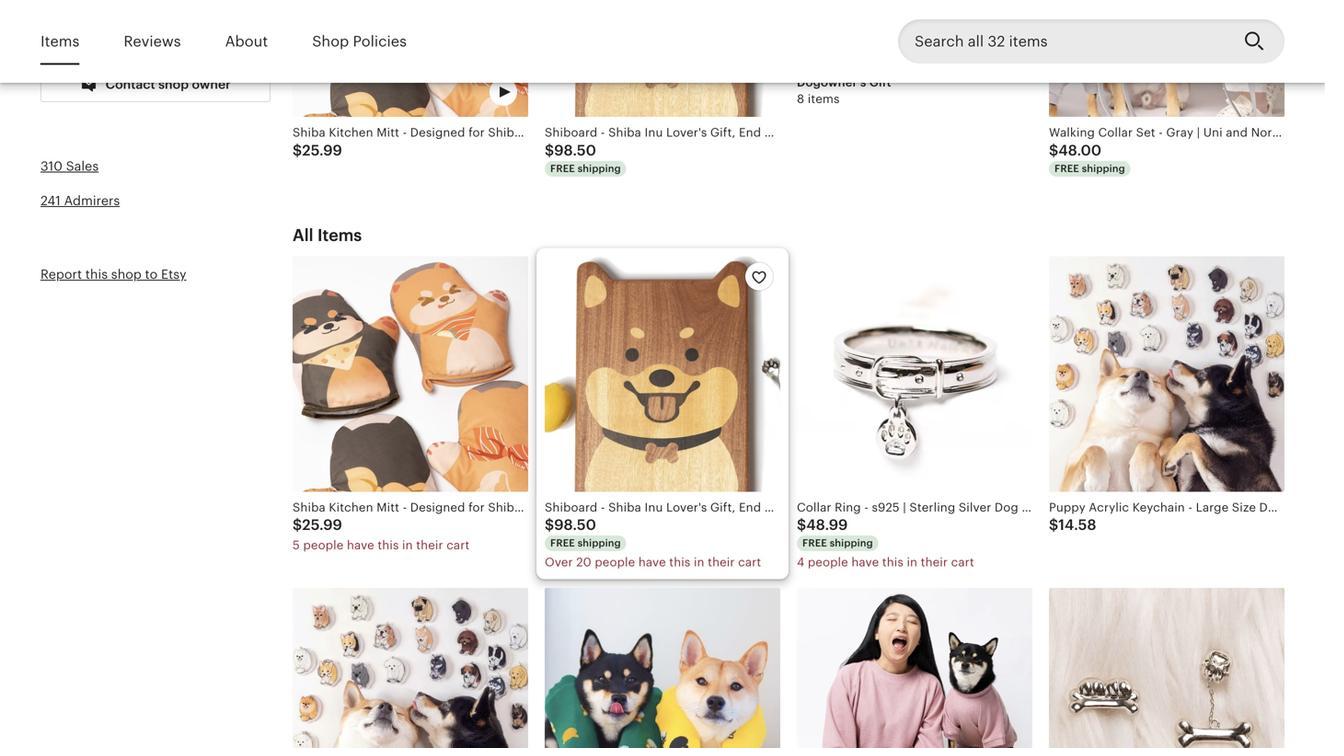Task type: locate. For each thing, give the bounding box(es) containing it.
1 98.50 from the top
[[555, 142, 597, 159]]

1 horizontal spatial cart
[[739, 556, 762, 570]]

shop
[[158, 77, 189, 92], [111, 267, 142, 282]]

98.50 for $ 98.50 free shipping over 20 people have this in their cart
[[555, 517, 597, 534]]

size
[[1233, 501, 1257, 515]]

0 horizontal spatial in
[[402, 539, 413, 553]]

all items
[[293, 226, 362, 245]]

2 horizontal spatial have
[[852, 556, 880, 570]]

2 25.99 from the top
[[302, 517, 342, 534]]

$ for $ 25.99
[[293, 142, 302, 159]]

people right "5" on the bottom left
[[303, 539, 344, 553]]

have right "5" on the bottom left
[[347, 539, 375, 553]]

free inside $ 48.99 free shipping 4 people have this in their cart
[[803, 538, 828, 549]]

puppy acrylic keychain - large size dog | 2-side $ 14.58
[[1050, 501, 1326, 534]]

reviews link
[[124, 20, 181, 63]]

$ inside $ 98.50 free shipping over 20 people have this in their cart
[[545, 517, 555, 534]]

their inside "$ 25.99 5 people have this in their cart"
[[416, 539, 444, 553]]

have inside "$ 25.99 5 people have this in their cart"
[[347, 539, 375, 553]]

have
[[347, 539, 375, 553], [639, 556, 666, 570], [852, 556, 880, 570]]

items
[[41, 33, 80, 50], [318, 226, 362, 245]]

report this shop to etsy
[[41, 267, 186, 282]]

shop left owner
[[158, 77, 189, 92]]

25.99 for $ 25.99
[[302, 142, 342, 159]]

1 horizontal spatial people
[[595, 556, 636, 570]]

2 shiba kitchen mitt - designed for shiba inu lover, quilted funny oven mitt, housewarming, christmas hostess gift, dog mom handmade aprons image from the top
[[293, 256, 529, 492]]

1 vertical spatial shop
[[111, 267, 142, 282]]

shipping inside $ 98.50 free shipping
[[578, 163, 621, 174]]

have inside $ 48.99 free shipping 4 people have this in their cart
[[852, 556, 880, 570]]

this
[[85, 267, 108, 282], [378, 539, 399, 553], [670, 556, 691, 570], [883, 556, 904, 570]]

collar ring - s925 | sterling silver dog person's sweet gift doggo mom jewelry puppy lover wedding band unique pattern for pet owner image
[[797, 256, 1033, 492]]

free inside $ 98.50 free shipping over 20 people have this in their cart
[[551, 538, 575, 549]]

0 horizontal spatial cart
[[447, 539, 470, 553]]

98.50 inside $ 98.50 free shipping
[[555, 142, 597, 159]]

2 shiboard - shiba inu lover's gift, end grain handmade board, kitchen engraved pet cutting boards, gifts for dog lovers, wood barkuterie, image from the top
[[545, 256, 781, 492]]

free inside the '$ 48.00 free shipping'
[[1055, 163, 1080, 174]]

$ 48.00 free shipping
[[1050, 142, 1126, 174]]

shiba kitchen mitt - designed for shiba inu lover, quilted funny oven mitt, housewarming, christmas hostess gift, dog mom handmade aprons image
[[293, 0, 529, 117], [293, 256, 529, 492]]

2 horizontal spatial people
[[808, 556, 849, 570]]

0 vertical spatial items
[[41, 33, 80, 50]]

cart
[[447, 539, 470, 553], [739, 556, 762, 570], [952, 556, 975, 570]]

98.50
[[555, 142, 597, 159], [555, 517, 597, 534]]

$ inside "$ 25.99 5 people have this in their cart"
[[293, 517, 302, 534]]

pawfect bone earrings - 925 sterling silver | dog person jewery | dog lover's sweet gift | asymmetrical | dangle & drop | dainty stud image
[[1050, 588, 1285, 749]]

contact
[[106, 77, 155, 92]]

$
[[293, 142, 302, 159], [545, 142, 555, 159], [1050, 142, 1059, 159], [293, 517, 302, 534], [545, 517, 555, 534], [797, 517, 807, 534], [1050, 517, 1059, 534]]

free for $ 98.50 free shipping over 20 people have this in their cart
[[551, 538, 575, 549]]

shop
[[312, 33, 349, 50]]

free inside $ 98.50 free shipping
[[551, 163, 575, 174]]

1 horizontal spatial have
[[639, 556, 666, 570]]

25.99 inside "$ 25.99 5 people have this in their cart"
[[302, 517, 342, 534]]

items link
[[41, 20, 80, 63]]

0 vertical spatial 98.50
[[555, 142, 597, 159]]

this inside $ 48.99 free shipping 4 people have this in their cart
[[883, 556, 904, 570]]

shiboard - shiba inu lover's gift, end grain handmade board, kitchen engraved pet cutting boards, gifts for dog lovers, wood barkuterie, image
[[545, 0, 781, 117], [545, 256, 781, 492]]

1 horizontal spatial items
[[318, 226, 362, 245]]

1 vertical spatial items
[[318, 226, 362, 245]]

in
[[402, 539, 413, 553], [694, 556, 705, 570], [907, 556, 918, 570]]

48.99
[[807, 517, 848, 534]]

1 vertical spatial 25.99
[[302, 517, 342, 534]]

shipping for $ 98.50 free shipping over 20 people have this in their cart
[[578, 538, 621, 549]]

310 sales link
[[41, 159, 99, 174]]

have right 20
[[639, 556, 666, 570]]

contact shop owner
[[102, 77, 231, 92]]

shop left to
[[111, 267, 142, 282]]

tab
[[41, 0, 269, 34]]

98.50 inside $ 98.50 free shipping over 20 people have this in their cart
[[555, 517, 597, 534]]

cart inside $ 98.50 free shipping over 20 people have this in their cart
[[739, 556, 762, 570]]

241 admirers link
[[41, 194, 120, 208]]

0 vertical spatial 25.99
[[302, 142, 342, 159]]

over
[[545, 556, 573, 570]]

have inside $ 98.50 free shipping over 20 people have this in their cart
[[639, 556, 666, 570]]

shiba acrylic keychain | shiba inu lover | shiba lover's gift | 2-side dog charms | kawaii dog accessories | dog person's gift image
[[293, 588, 529, 749]]

1 horizontal spatial shop
[[158, 77, 189, 92]]

0 vertical spatial shiboard - shiba inu lover's gift, end grain handmade board, kitchen engraved pet cutting boards, gifts for dog lovers, wood barkuterie, image
[[545, 0, 781, 117]]

0 vertical spatial shiba kitchen mitt - designed for shiba inu lover, quilted funny oven mitt, housewarming, christmas hostess gift, dog mom handmade aprons image
[[293, 0, 529, 117]]

0 horizontal spatial their
[[416, 539, 444, 553]]

side
[[1305, 501, 1326, 515]]

this inside "$ 25.99 5 people have this in their cart"
[[378, 539, 399, 553]]

shipping inside $ 48.99 free shipping 4 people have this in their cart
[[830, 538, 874, 549]]

report
[[41, 267, 82, 282]]

people inside $ 98.50 free shipping over 20 people have this in their cart
[[595, 556, 636, 570]]

owner
[[192, 77, 231, 92]]

people inside $ 48.99 free shipping 4 people have this in their cart
[[808, 556, 849, 570]]

$ inside $ 98.50 free shipping
[[545, 142, 555, 159]]

report this shop to etsy link
[[41, 267, 186, 282]]

2 horizontal spatial cart
[[952, 556, 975, 570]]

0 horizontal spatial people
[[303, 539, 344, 553]]

$ inside the '$ 48.00 free shipping'
[[1050, 142, 1059, 159]]

free for $ 98.50 free shipping
[[551, 163, 575, 174]]

0 horizontal spatial have
[[347, 539, 375, 553]]

puppy
[[1050, 501, 1086, 515]]

$ for $ 48.00 free shipping
[[1050, 142, 1059, 159]]

shipping inside the '$ 48.00 free shipping'
[[1083, 163, 1126, 174]]

$ for $ 25.99 5 people have this in their cart
[[293, 517, 302, 534]]

reviews
[[124, 33, 181, 50]]

48.00
[[1059, 142, 1102, 159]]

people right 20
[[595, 556, 636, 570]]

$ inside puppy acrylic keychain - large size dog | 2-side $ 14.58
[[1050, 517, 1059, 534]]

1 horizontal spatial their
[[708, 556, 735, 570]]

4
[[797, 556, 805, 570]]

people right 4 at right bottom
[[808, 556, 849, 570]]

large
[[1197, 501, 1229, 515]]

1 vertical spatial shiba kitchen mitt - designed for shiba inu lover, quilted funny oven mitt, housewarming, christmas hostess gift, dog mom handmade aprons image
[[293, 256, 529, 492]]

free for $ 48.00 free shipping
[[1055, 163, 1080, 174]]

all
[[293, 226, 314, 245]]

$ 48.99 free shipping 4 people have this in their cart
[[797, 517, 975, 570]]

2 horizontal spatial their
[[921, 556, 948, 570]]

shipping
[[578, 163, 621, 174], [1083, 163, 1126, 174], [578, 538, 621, 549], [830, 538, 874, 549]]

1 shiboard - shiba inu lover's gift, end grain handmade board, kitchen engraved pet cutting boards, gifts for dog lovers, wood barkuterie, image from the top
[[545, 0, 781, 117]]

1 vertical spatial shiboard - shiba inu lover's gift, end grain handmade board, kitchen engraved pet cutting boards, gifts for dog lovers, wood barkuterie, image
[[545, 256, 781, 492]]

1 25.99 from the top
[[302, 142, 342, 159]]

policies
[[353, 33, 407, 50]]

$ for $ 98.50 free shipping over 20 people have this in their cart
[[545, 517, 555, 534]]

98.50 for $ 98.50 free shipping
[[555, 142, 597, 159]]

$ inside $ 48.99 free shipping 4 people have this in their cart
[[797, 517, 807, 534]]

1 horizontal spatial in
[[694, 556, 705, 570]]

2 horizontal spatial in
[[907, 556, 918, 570]]

0 vertical spatial shop
[[158, 77, 189, 92]]

2 98.50 from the top
[[555, 517, 597, 534]]

25.99
[[302, 142, 342, 159], [302, 517, 342, 534]]

1 vertical spatial 98.50
[[555, 517, 597, 534]]

have right 4 at right bottom
[[852, 556, 880, 570]]

25.99 for $ 25.99 5 people have this in their cart
[[302, 517, 342, 534]]

shipping inside $ 98.50 free shipping over 20 people have this in their cart
[[578, 538, 621, 549]]

people
[[303, 539, 344, 553], [595, 556, 636, 570], [808, 556, 849, 570]]

sales
[[66, 159, 99, 174]]

to
[[145, 267, 158, 282]]

their
[[416, 539, 444, 553], [708, 556, 735, 570], [921, 556, 948, 570]]

0 horizontal spatial items
[[41, 33, 80, 50]]

free
[[551, 163, 575, 174], [1055, 163, 1080, 174], [551, 538, 575, 549], [803, 538, 828, 549]]



Task type: describe. For each thing, give the bounding box(es) containing it.
dogowner's gift 8 items
[[797, 75, 892, 106]]

keychain
[[1133, 501, 1186, 515]]

$ 25.99 5 people have this in their cart
[[293, 517, 470, 553]]

gift
[[870, 75, 892, 89]]

8
[[797, 92, 805, 106]]

free for $ 48.99 free shipping 4 people have this in their cart
[[803, 538, 828, 549]]

cart inside "$ 25.99 5 people have this in their cart"
[[447, 539, 470, 553]]

241
[[41, 194, 61, 208]]

this inside $ 98.50 free shipping over 20 people have this in their cart
[[670, 556, 691, 570]]

shy shiba sock - design for shiba lovers, shiba inu lover's gift, doge meme sock, happy dog sock, cute shiba inu apparel, dog-themed sock image
[[545, 588, 781, 749]]

acrylic
[[1090, 501, 1130, 515]]

dogowner's gift image
[[797, 0, 1033, 69]]

in inside $ 98.50 free shipping over 20 people have this in their cart
[[694, 556, 705, 570]]

5
[[293, 539, 300, 553]]

14.58
[[1059, 517, 1097, 534]]

in inside "$ 25.99 5 people have this in their cart"
[[402, 539, 413, 553]]

$ 25.99
[[293, 142, 342, 159]]

0 horizontal spatial shop
[[111, 267, 142, 282]]

241 admirers
[[41, 194, 120, 208]]

their inside $ 48.99 free shipping 4 people have this in their cart
[[921, 556, 948, 570]]

dogowner's
[[797, 75, 867, 89]]

etsy design awards finalist 2022 - matching waffle raglan sweatshirt | dog and human matching sets image
[[797, 588, 1033, 749]]

1 shiba kitchen mitt - designed for shiba inu lover, quilted funny oven mitt, housewarming, christmas hostess gift, dog mom handmade aprons image from the top
[[293, 0, 529, 117]]

2-
[[1294, 501, 1305, 515]]

shipping for $ 48.99 free shipping 4 people have this in their cart
[[830, 538, 874, 549]]

shipping for $ 48.00 free shipping
[[1083, 163, 1126, 174]]

walking collar set - gray | uni and nori | water-proof dog collar and leash | easy to clean | matching dog and owner | dog mom's gift image
[[1050, 0, 1285, 117]]

310
[[41, 159, 63, 174]]

$ 98.50 free shipping over 20 people have this in their cart
[[545, 517, 762, 570]]

shop policies link
[[312, 20, 407, 63]]

people inside "$ 25.99 5 people have this in their cart"
[[303, 539, 344, 553]]

cart inside $ 48.99 free shipping 4 people have this in their cart
[[952, 556, 975, 570]]

etsy
[[161, 267, 186, 282]]

shipping for $ 98.50 free shipping
[[578, 163, 621, 174]]

about link
[[225, 20, 268, 63]]

|
[[1287, 501, 1291, 515]]

Search all 32 items text field
[[899, 19, 1230, 64]]

contact shop owner button
[[41, 67, 271, 102]]

$ 98.50 free shipping
[[545, 142, 621, 174]]

$ for $ 98.50 free shipping
[[545, 142, 555, 159]]

shop inside button
[[158, 77, 189, 92]]

their inside $ 98.50 free shipping over 20 people have this in their cart
[[708, 556, 735, 570]]

$ for $ 48.99 free shipping 4 people have this in their cart
[[797, 517, 807, 534]]

20
[[577, 556, 592, 570]]

dog
[[1260, 501, 1284, 515]]

310 sales
[[41, 159, 99, 174]]

about
[[225, 33, 268, 50]]

puppy acrylic keychain - large size dog | 2-side dog charms image
[[1050, 256, 1285, 492]]

shop policies
[[312, 33, 407, 50]]

-
[[1189, 501, 1193, 515]]

admirers
[[64, 194, 120, 208]]

in inside $ 48.99 free shipping 4 people have this in their cart
[[907, 556, 918, 570]]

items
[[808, 92, 840, 106]]



Task type: vqa. For each thing, say whether or not it's contained in the screenshot.
Inc.
no



